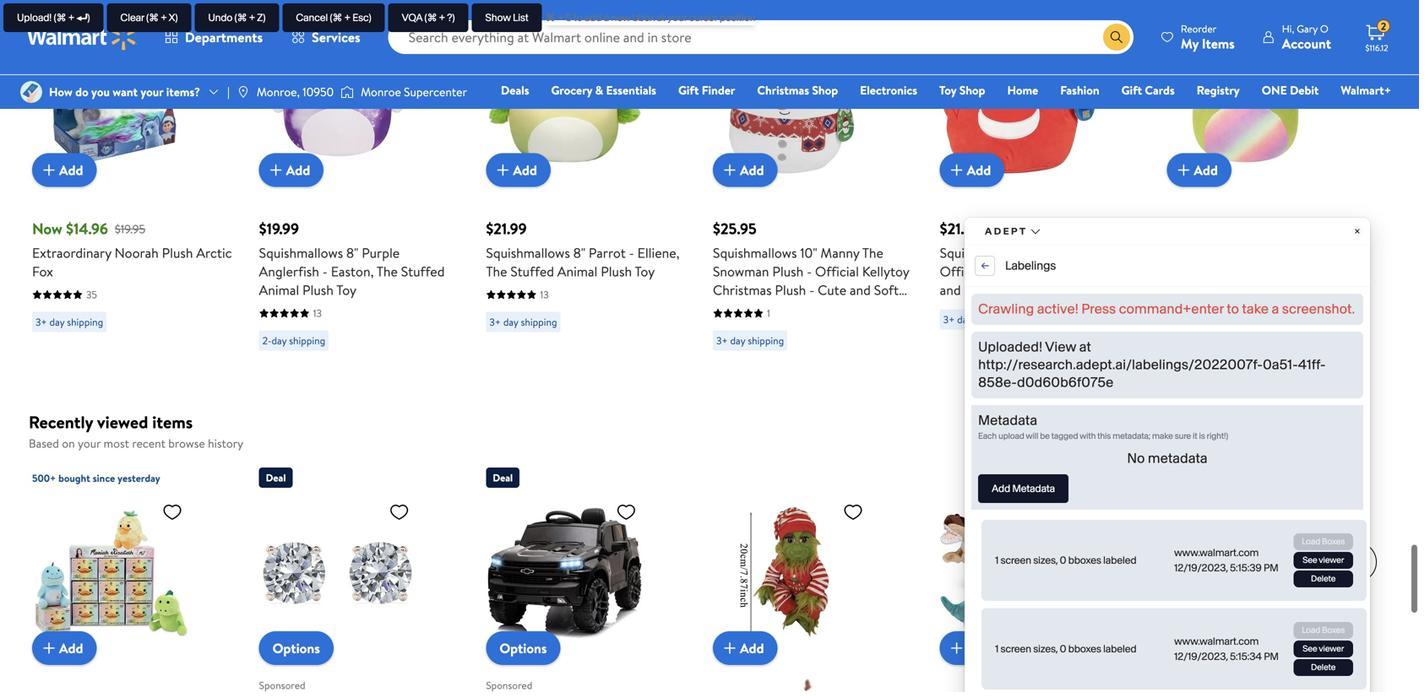 Task type: vqa. For each thing, say whether or not it's contained in the screenshot.
$25.95 for
yes



Task type: describe. For each thing, give the bounding box(es) containing it.
product group containing 500+ bought since yesterday
[[32, 555, 222, 693]]

essentials
[[606, 82, 656, 98]]

2 horizontal spatial 3+ day shipping
[[1170, 427, 1238, 442]]

deal for funtok licensed chevrolet silverado 12v kids electric powered ride on toy car with remote control & music player, black image
[[493, 565, 513, 579]]

day for squishmallows
[[957, 406, 972, 421]]

add to cart image for $25.95
[[720, 254, 740, 274]]

registry
[[1197, 82, 1240, 98]]

fashion link
[[1053, 81, 1107, 99]]

stuffed inside the $21.89 squishmallows 8" knuckles - official kellytoy sega plush - soft and squishy stuffed animal sonic the hedgehog game toy - great gift for kids
[[1011, 375, 1055, 393]]

8" for $21.89 squishmallows 8" knuckles - official kellytoy sega plush - soft and squishy stuffed animal sonic the hedgehog game toy - great gift for kids
[[1027, 337, 1039, 356]]

sponsored
[[1344, 49, 1391, 63]]

kellytoy inside $25.95 squishmallows 10" manny the snowman plush - official kellytoy christmas plush - cute and soft holiday stuffed animal toy - great gift for kids
[[862, 356, 909, 375]]

doxyl,
[[1167, 356, 1204, 375]]

fox
[[32, 356, 53, 375]]

toy inside '$21.99 squishmallows 8" parrot - elliene, the stuffed animal plush toy'
[[635, 356, 655, 375]]

departments
[[185, 28, 263, 46]]

great for $21.89
[[1098, 393, 1131, 412]]

one
[[1262, 82, 1287, 98]]

gift inside the $21.89 squishmallows 8" knuckles - official kellytoy sega plush - soft and squishy stuffed animal sonic the hedgehog game toy - great gift for kids
[[940, 412, 963, 430]]

product group containing $25.95
[[713, 76, 916, 452]]

seller for now $14.96
[[61, 86, 84, 101]]

 image for how do you want your items?
[[20, 81, 42, 103]]

services button
[[277, 17, 375, 57]]

supercenter
[[404, 84, 467, 100]]

product group containing best seller
[[1167, 555, 1357, 693]]

items
[[1202, 34, 1235, 53]]

cute
[[818, 375, 847, 393]]

and inside $25.95 squishmallows 10" manny the snowman plush - official kellytoy christmas plush - cute and soft holiday stuffed animal toy - great gift for kids
[[850, 375, 871, 393]]

toy shop
[[939, 82, 985, 98]]

seller for $25.95
[[742, 86, 765, 101]]

product group containing now $14.96
[[32, 76, 235, 452]]

home
[[1007, 82, 1038, 98]]

add to favorites list, 4 prong 2 carat round shaped moissanite solitaire stud earrings in 18k rose gold plating over silver image
[[389, 596, 409, 617]]

christmas shop
[[757, 82, 838, 98]]

product group containing $21.89
[[940, 76, 1143, 452]]

add to favorites list, squishmallows 8" parrot - elliene, the stuffed animal plush toy image
[[616, 117, 636, 138]]

walmart+ link
[[1333, 81, 1399, 99]]

gift inside $25.95 squishmallows 10" manny the snowman plush - official kellytoy christmas plush - cute and soft holiday stuffed animal toy - great gift for kids
[[713, 412, 736, 430]]

3+ day shipping for squishmallows
[[943, 406, 1011, 421]]

add to favorites list, squishmallows 8" purple anglerfish - easton, the stuffed animal plush toy image
[[389, 117, 409, 138]]

game
[[1029, 393, 1063, 412]]

items inside recently viewed items based on your most recent browse history
[[152, 504, 193, 528]]

$19.99 squishmallows 8" purple anglerfish - easton, the stuffed animal plush toy
[[259, 312, 445, 393]]

holiday
[[713, 393, 757, 412]]

most
[[104, 529, 129, 546]]

kids for $25.95
[[760, 412, 784, 430]]

browse
[[168, 529, 205, 546]]

500+ bought since yesterday
[[32, 565, 160, 580]]

walmart image
[[27, 24, 137, 51]]

gift left cards
[[1122, 82, 1142, 98]]

shipping for squishmallows
[[975, 406, 1011, 421]]

hi, gary o account
[[1282, 22, 1331, 53]]

best for now $14.96
[[39, 86, 58, 101]]

$116.12
[[1366, 42, 1388, 54]]

squishmallows 8" green frog - doxyl, the stuffed animal plush toy image
[[1167, 110, 1324, 267]]

add to favorites list, squishmallows 8" green frog - doxyl, the stuffed animal plush toy image
[[1297, 117, 1317, 138]]

electronics
[[860, 82, 917, 98]]

0 vertical spatial items
[[71, 42, 112, 65]]

moriah elizabeth 6" mystery plush - series 1, youtube craft channel, blind box, 1 of 8 possible mystery plush, collectible, official moriah elizabeth merch image
[[32, 589, 189, 693]]

add to cart image for $19.99
[[266, 254, 286, 274]]

services
[[312, 28, 360, 46]]

to
[[116, 42, 132, 65]]

electronics link
[[853, 81, 925, 99]]

3+ day shipping for $14.96
[[35, 409, 103, 423]]

kellytoy inside the $21.89 squishmallows 8" knuckles - official kellytoy sega plush - soft and squishy stuffed animal sonic the hedgehog game toy - great gift for kids
[[987, 356, 1034, 375]]

add to favorites list, funtok licensed chevrolet silverado 12v kids electric powered ride on toy car with remote control & music player, black image
[[616, 596, 636, 617]]

monroe,
[[257, 84, 300, 100]]

monroe supercenter
[[361, 84, 467, 100]]

registry link
[[1189, 81, 1248, 99]]

for for $21.89
[[966, 412, 983, 430]]

toy inside $19.99 squishmallows 8" purple anglerfish - easton, the stuffed animal plush toy
[[336, 375, 357, 393]]

- inside $19.99 squishmallows 8" purple anglerfish - easton, the stuffed animal plush toy
[[322, 356, 328, 375]]

stuffed inside $25.95 squishmallows 10" manny the snowman plush - official kellytoy christmas plush - cute and soft holiday stuffed animal toy - great gift for kids
[[760, 393, 804, 412]]

arctic
[[196, 337, 232, 356]]

fashion
[[1060, 82, 1100, 98]]

$19.99
[[259, 312, 299, 333]]

gary
[[1297, 22, 1318, 36]]

more items to explore
[[29, 42, 191, 65]]

now
[[32, 312, 62, 333]]

items?
[[166, 84, 200, 100]]

reorder
[[1181, 22, 1217, 36]]

history
[[208, 529, 243, 546]]

since
[[93, 565, 115, 580]]

squishmallows for $21.99
[[486, 337, 570, 356]]

8" for $21.99 squishmallows 8" green frog - doxyl, the stuffed animal plush toy
[[1254, 337, 1266, 356]]

one debit
[[1262, 82, 1319, 98]]

yesterday
[[118, 565, 160, 580]]

frog
[[1309, 337, 1336, 356]]

christmas shop link
[[750, 81, 846, 99]]

extraordinary
[[32, 337, 111, 356]]

manny
[[821, 337, 860, 356]]

shipping for $14.96
[[67, 409, 103, 423]]

toy inside $25.95 squishmallows 10" manny the snowman plush - official kellytoy christmas plush - cute and soft holiday stuffed animal toy - great gift for kids
[[850, 393, 870, 412]]

official inside the $21.89 squishmallows 8" knuckles - official kellytoy sega plush - soft and squishy stuffed animal sonic the hedgehog game toy - great gift for kids
[[940, 356, 984, 375]]

2
[[1381, 19, 1386, 34]]

plush inside $19.99 squishmallows 8" purple anglerfish - easton, the stuffed animal plush toy
[[302, 375, 334, 393]]

stuffed inside '$21.99 squishmallows 8" parrot - elliene, the stuffed animal plush toy'
[[511, 356, 554, 375]]

add to favorites list, squishmallows 8" knuckles - official kellytoy sega plush - soft and squishy stuffed animal sonic the hedgehog game toy - great gift for kids image
[[1070, 117, 1090, 138]]

grocery & essentials
[[551, 82, 656, 98]]

kids for $21.89
[[987, 412, 1011, 430]]

snowman
[[713, 356, 769, 375]]

 image for monroe, 10950
[[236, 85, 250, 99]]

squishmallows 8" parrot - elliene, the stuffed animal plush toy image
[[486, 110, 643, 267]]

hedgehog
[[964, 393, 1026, 412]]

add to favorites list, moriah elizabeth 6" mystery plush - series 1, youtube craft channel, blind box, 1 of 8 possible mystery plush, collectible, official moriah elizabeth merch image
[[162, 596, 182, 617]]

3+ for $14.96
[[35, 409, 47, 423]]

how do you want your items?
[[49, 84, 200, 100]]

sega
[[1037, 356, 1065, 375]]

squishmallows inside the $21.89 squishmallows 8" knuckles - official kellytoy sega plush - soft and squishy stuffed animal sonic the hedgehog game toy - great gift for kids
[[940, 337, 1024, 356]]

best seller for now $14.96
[[39, 86, 84, 101]]

bought
[[58, 565, 90, 580]]

gift cards
[[1122, 82, 1175, 98]]

and inside the $21.89 squishmallows 8" knuckles - official kellytoy sega plush - soft and squishy stuffed animal sonic the hedgehog game toy - great gift for kids
[[940, 375, 961, 393]]

Walmart Site-Wide search field
[[388, 20, 1134, 54]]

toy right electronics
[[939, 82, 957, 98]]

gift cards link
[[1114, 81, 1182, 99]]

hi,
[[1282, 22, 1294, 36]]

best for $21.99
[[1174, 86, 1193, 101]]

8" for $19.99 squishmallows 8" purple anglerfish - easton, the stuffed animal plush toy
[[346, 337, 359, 356]]

2 horizontal spatial 3+
[[1170, 427, 1182, 442]]

home link
[[1000, 81, 1046, 99]]

- inside '$21.99 squishmallows 8" parrot - elliene, the stuffed animal plush toy'
[[629, 337, 634, 356]]

extraordinary noorah plush arctic fox image
[[32, 110, 189, 267]]

add for $25.95
[[740, 255, 764, 273]]

want
[[113, 84, 138, 100]]

add button for now $14.96
[[32, 247, 97, 281]]

add button for $21.89
[[940, 247, 1005, 281]]

search icon image
[[1110, 30, 1123, 44]]

toy inside $21.99 squishmallows 8" green frog - doxyl, the stuffed animal plush toy
[[1167, 375, 1187, 393]]



Task type: locate. For each thing, give the bounding box(es) containing it.
2 horizontal spatial day
[[1184, 427, 1199, 442]]

animal inside $21.99 squishmallows 8" green frog - doxyl, the stuffed animal plush toy
[[1278, 356, 1318, 375]]

add to cart image for $21.89
[[947, 254, 967, 274]]

0 horizontal spatial kellytoy
[[862, 356, 909, 375]]

soft right 'cute'
[[874, 375, 899, 393]]

gift down snowman
[[713, 412, 736, 430]]

great
[[882, 393, 915, 412], [1098, 393, 1131, 412]]

finder
[[702, 82, 735, 98]]

squishmallows down $21.89
[[940, 337, 1024, 356]]

my
[[1181, 34, 1199, 53]]

2 squishmallows from the left
[[486, 337, 570, 356]]

funtok licensed chevrolet silverado 12v kids electric powered ride on toy car with remote control & music player, black image
[[486, 589, 643, 693]]

kellytoy
[[862, 356, 909, 375], [987, 356, 1034, 375]]

3+ day shipping down the 9
[[1170, 427, 1238, 442]]

squishmallows up the 9
[[1167, 337, 1251, 356]]

0 horizontal spatial 3+
[[35, 409, 47, 423]]

squishmallows 10" manny the snowman plush - official kellytoy christmas plush - cute and soft holiday stuffed animal toy - great gift for kids image
[[713, 110, 870, 267]]

1 horizontal spatial great
[[1098, 393, 1131, 412]]

$21.99
[[486, 312, 527, 333], [1167, 312, 1208, 333]]

kids down squishy
[[987, 412, 1011, 430]]

anglerfish
[[259, 356, 319, 375]]

shop for christmas shop
[[812, 82, 838, 98]]

now $14.96 extraordinary noorah plush arctic fox
[[32, 312, 232, 375]]

plush inside the $21.89 squishmallows 8" knuckles - official kellytoy sega plush - soft and squishy stuffed animal sonic the hedgehog game toy - great gift for kids
[[1069, 356, 1100, 375]]

gift finder link
[[671, 81, 743, 99]]

deals
[[501, 82, 529, 98]]

and right 'cute'
[[850, 375, 871, 393]]

8" for $21.99 squishmallows 8" parrot - elliene, the stuffed animal plush toy
[[573, 337, 586, 356]]

cards
[[1145, 82, 1175, 98]]

plush inside now $14.96 extraordinary noorah plush arctic fox
[[162, 337, 193, 356]]

1 add button from the left
[[32, 247, 97, 281]]

0 horizontal spatial 3+ day shipping
[[35, 409, 103, 423]]

animal inside the $21.89 squishmallows 8" knuckles - official kellytoy sega plush - soft and squishy stuffed animal sonic the hedgehog game toy - great gift for kids
[[1058, 375, 1098, 393]]

departments button
[[150, 17, 277, 57]]

5 add button from the left
[[940, 247, 1005, 281]]

sonic
[[1102, 375, 1134, 393]]

shipping
[[975, 406, 1011, 421], [67, 409, 103, 423], [1202, 427, 1238, 442]]

elliene,
[[637, 337, 680, 356]]

3+ day shipping
[[943, 406, 1011, 421], [35, 409, 103, 423], [1170, 427, 1238, 442]]

soft inside $25.95 squishmallows 10" manny the snowman plush - official kellytoy christmas plush - cute and soft holiday stuffed animal toy - great gift for kids
[[874, 375, 899, 393]]

0 horizontal spatial day
[[49, 409, 64, 423]]

debit
[[1290, 82, 1319, 98]]

shipping down squishy
[[975, 406, 1011, 421]]

gift left finder
[[678, 82, 699, 98]]

2 and from the left
[[940, 375, 961, 393]]

add to favorites list, passionfruit dinosaur plush toy stuffed animals for girls & boys, 4-pc set image
[[1070, 596, 1090, 617]]

1 vertical spatial items
[[152, 504, 193, 528]]

1 horizontal spatial and
[[940, 375, 961, 393]]

1 horizontal spatial for
[[966, 412, 983, 430]]

your
[[141, 84, 163, 100], [78, 529, 101, 546]]

8" inside $19.99 squishmallows 8" purple anglerfish - easton, the stuffed animal plush toy
[[346, 337, 359, 356]]

kellytoy up hedgehog
[[987, 356, 1034, 375]]

$21.99 up doxyl,
[[1167, 312, 1208, 333]]

3+ day shipping down squishy
[[943, 406, 1011, 421]]

add to cart image up $21.89
[[947, 254, 967, 274]]

0 horizontal spatial kids
[[760, 412, 784, 430]]

1 add from the left
[[59, 255, 83, 273]]

seller right cards
[[1196, 86, 1219, 101]]

toy right 'cute'
[[850, 393, 870, 412]]

deal
[[266, 565, 286, 579], [493, 565, 513, 579]]

toy shop link
[[932, 81, 993, 99]]

day down fox
[[49, 409, 64, 423]]

4 8" from the left
[[1254, 337, 1266, 356]]

pinata smashlings plushies (1) in window box, 6 styles to collect, age 3 image
[[1167, 589, 1324, 693]]

great for $25.95
[[882, 393, 915, 412]]

best for $25.95
[[720, 86, 739, 101]]

day for $14.96
[[49, 409, 64, 423]]

add button for $19.99
[[259, 247, 324, 281]]

squishmallows inside $19.99 squishmallows 8" purple anglerfish - easton, the stuffed animal plush toy
[[259, 337, 343, 356]]

$21.89 squishmallows 8" knuckles - official kellytoy sega plush - soft and squishy stuffed animal sonic the hedgehog game toy - great gift for kids
[[940, 312, 1136, 430]]

squishmallows inside '$21.99 squishmallows 8" parrot - elliene, the stuffed animal plush toy'
[[486, 337, 570, 356]]

squishmallows left parrot
[[486, 337, 570, 356]]

$21.99 squishmallows 8" parrot - elliene, the stuffed animal plush toy
[[486, 312, 680, 375]]

for down snowman
[[739, 412, 756, 430]]

1 horizontal spatial deal
[[493, 565, 513, 579]]

reorder my items
[[1181, 22, 1235, 53]]

2 add from the left
[[286, 255, 310, 273]]

the inside the $21.89 squishmallows 8" knuckles - official kellytoy sega plush - soft and squishy stuffed animal sonic the hedgehog game toy - great gift for kids
[[940, 393, 961, 412]]

knuckles
[[1043, 337, 1094, 356]]

add to favorites list, extraordinary noorah plush arctic fox image
[[162, 117, 182, 138]]

1 deal from the left
[[266, 565, 286, 579]]

9
[[1221, 400, 1227, 414]]

3 add button from the left
[[486, 247, 551, 281]]

great right game
[[1098, 393, 1131, 412]]

and
[[850, 375, 871, 393], [940, 375, 961, 393]]

stuffed left parrot
[[511, 356, 554, 375]]

easton,
[[331, 356, 374, 375]]

the
[[862, 337, 884, 356], [377, 356, 398, 375], [486, 356, 507, 375], [1207, 356, 1228, 375], [940, 393, 961, 412]]

kids inside $25.95 squishmallows 10" manny the snowman plush - official kellytoy christmas plush - cute and soft holiday stuffed animal toy - great gift for kids
[[760, 412, 784, 430]]

 image left the how
[[20, 81, 42, 103]]

toy right parrot
[[635, 356, 655, 375]]

shipping down the 9
[[1202, 427, 1238, 442]]

0 horizontal spatial $21.99
[[486, 312, 527, 333]]

2 8" from the left
[[573, 337, 586, 356]]

add to cart image for now $14.96
[[39, 254, 59, 274]]

great inside the $21.89 squishmallows 8" knuckles - official kellytoy sega plush - soft and squishy stuffed animal sonic the hedgehog game toy - great gift for kids
[[1098, 393, 1131, 412]]

3 add to cart image from the left
[[720, 254, 740, 274]]

1 vertical spatial your
[[78, 529, 101, 546]]

3+
[[943, 406, 955, 421], [35, 409, 47, 423], [1170, 427, 1182, 442]]

walmart+
[[1341, 82, 1391, 98]]

3+ for squishmallows
[[943, 406, 955, 421]]

$21.99 inside '$21.99 squishmallows 8" parrot - elliene, the stuffed animal plush toy'
[[486, 312, 527, 333]]

1 horizontal spatial $21.99
[[1167, 312, 1208, 333]]

1 kellytoy from the left
[[862, 356, 909, 375]]

stuffed right purple
[[401, 356, 445, 375]]

official inside $25.95 squishmallows 10" manny the snowman plush - official kellytoy christmas plush - cute and soft holiday stuffed animal toy - great gift for kids
[[815, 356, 859, 375]]

1 shop from the left
[[812, 82, 838, 98]]

product group containing $19.99
[[259, 76, 462, 452]]

2 kids from the left
[[987, 412, 1011, 430]]

0 vertical spatial christmas
[[757, 82, 809, 98]]

add for now $14.96
[[59, 255, 83, 273]]

items left "to"
[[71, 42, 112, 65]]

recently viewed items based on your most recent browse history
[[29, 504, 243, 546]]

your right on
[[78, 529, 101, 546]]

3 8" from the left
[[1027, 337, 1039, 356]]

2 shop from the left
[[959, 82, 985, 98]]

1 vertical spatial christmas
[[713, 375, 772, 393]]

3+ day shipping down fox
[[35, 409, 103, 423]]

stuffed right holiday
[[760, 393, 804, 412]]

the inside '$21.99 squishmallows 8" parrot - elliene, the stuffed animal plush toy'
[[486, 356, 507, 375]]

8" left green
[[1254, 337, 1266, 356]]

4 add to cart image from the left
[[947, 254, 967, 274]]

soft inside the $21.89 squishmallows 8" knuckles - official kellytoy sega plush - soft and squishy stuffed animal sonic the hedgehog game toy - great gift for kids
[[1111, 356, 1136, 375]]

4 add button from the left
[[713, 247, 778, 281]]

$21.99 squishmallows 8" green frog - doxyl, the stuffed animal plush toy
[[1167, 312, 1353, 393]]

explore
[[136, 42, 191, 65]]

1 squishmallows from the left
[[259, 337, 343, 356]]

10"
[[800, 337, 817, 356]]

add to cart image
[[39, 254, 59, 274], [266, 254, 286, 274], [720, 254, 740, 274], [947, 254, 967, 274]]

add to favorites list, squishmallows 10" manny the snowman plush - official kellytoy christmas plush - cute and soft holiday stuffed animal toy - great gift for kids image
[[843, 117, 863, 138]]

kellytoy right manny
[[862, 356, 909, 375]]

squishmallows 8" purple anglerfish - easton, the stuffed animal plush toy image
[[259, 110, 416, 267]]

1 horizontal spatial day
[[957, 406, 972, 421]]

0 horizontal spatial great
[[882, 393, 915, 412]]

|
[[227, 84, 230, 100]]

the inside $21.99 squishmallows 8" green frog - doxyl, the stuffed animal plush toy
[[1207, 356, 1228, 375]]

items
[[71, 42, 112, 65], [152, 504, 193, 528]]

kids inside the $21.89 squishmallows 8" knuckles - official kellytoy sega plush - soft and squishy stuffed animal sonic the hedgehog game toy - great gift for kids
[[987, 412, 1011, 430]]

best seller for $21.99
[[1174, 86, 1219, 101]]

2 horizontal spatial shipping
[[1202, 427, 1238, 442]]

for inside the $21.89 squishmallows 8" knuckles - official kellytoy sega plush - soft and squishy stuffed animal sonic the hedgehog game toy - great gift for kids
[[966, 412, 983, 430]]

3+ down doxyl,
[[1170, 427, 1182, 442]]

1 great from the left
[[882, 393, 915, 412]]

8" left parrot
[[573, 337, 586, 356]]

8" left purple
[[346, 337, 359, 356]]

o
[[1320, 22, 1329, 36]]

2 kellytoy from the left
[[987, 356, 1034, 375]]

1 horizontal spatial  image
[[236, 85, 250, 99]]

for down squishy
[[966, 412, 983, 430]]

kids right holiday
[[760, 412, 784, 430]]

how
[[49, 84, 72, 100]]

for for $25.95
[[739, 412, 756, 430]]

toy right game
[[1066, 393, 1086, 412]]

2 great from the left
[[1098, 393, 1131, 412]]

shipping down extraordinary
[[67, 409, 103, 423]]

0 horizontal spatial deal
[[266, 565, 286, 579]]

grocery & essentials link
[[544, 81, 664, 99]]

soft right knuckles at the right
[[1111, 356, 1136, 375]]

based
[[29, 529, 59, 546]]

noorah
[[115, 337, 159, 356]]

toy
[[939, 82, 957, 98], [635, 356, 655, 375], [336, 375, 357, 393], [1167, 375, 1187, 393], [850, 393, 870, 412], [1066, 393, 1086, 412]]

$21.99 inside $21.99 squishmallows 8" green frog - doxyl, the stuffed animal plush toy
[[1167, 312, 1208, 333]]

the grinch throw with character pillow plush set image
[[713, 589, 870, 693]]

add to cart image
[[493, 254, 513, 274]]

day down squishy
[[957, 406, 972, 421]]

squishmallows inside $25.95 squishmallows 10" manny the snowman plush - official kellytoy christmas plush - cute and soft holiday stuffed animal toy - great gift for kids
[[713, 337, 797, 356]]

 image right |
[[236, 85, 250, 99]]

0 horizontal spatial for
[[739, 412, 756, 430]]

3 add from the left
[[513, 255, 537, 273]]

2 add to cart image from the left
[[266, 254, 286, 274]]

2 for from the left
[[966, 412, 983, 430]]

$21.89
[[940, 312, 981, 333]]

0 horizontal spatial and
[[850, 375, 871, 393]]

grocery
[[551, 82, 592, 98]]

on
[[62, 529, 75, 546]]

great inside $25.95 squishmallows 10" manny the snowman plush - official kellytoy christmas plush - cute and soft holiday stuffed animal toy - great gift for kids
[[882, 393, 915, 412]]

one debit link
[[1254, 81, 1327, 99]]

for
[[739, 412, 756, 430], [966, 412, 983, 430]]

christmas down "$25.95"
[[713, 375, 772, 393]]

monroe
[[361, 84, 401, 100]]

add to cart image up '$19.99'
[[266, 254, 286, 274]]

&
[[595, 82, 603, 98]]

4 prong 2 carat round shaped moissanite solitaire stud earrings in 18k rose gold plating over silver image
[[259, 589, 416, 693]]

$21.99 for $21.99 squishmallows 8" parrot - elliene, the stuffed animal plush toy
[[486, 312, 527, 333]]

1 horizontal spatial kids
[[987, 412, 1011, 430]]

squishmallows for $25.95
[[713, 337, 797, 356]]

0 horizontal spatial official
[[815, 356, 859, 375]]

squishmallows down "$25.95"
[[713, 337, 797, 356]]

1 horizontal spatial soft
[[1111, 356, 1136, 375]]

5 squishmallows from the left
[[1167, 337, 1251, 356]]

add to cart image up "$25.95"
[[720, 254, 740, 274]]

best
[[39, 86, 58, 101], [720, 86, 739, 101], [1174, 86, 1193, 101], [1174, 565, 1193, 579]]

1 horizontal spatial 3+ day shipping
[[943, 406, 1011, 421]]

green
[[1270, 337, 1306, 356]]

0 vertical spatial your
[[141, 84, 163, 100]]

 image
[[341, 84, 354, 101]]

deal for 4 prong 2 carat round shaped moissanite solitaire stud earrings in 18k rose gold plating over silver image
[[266, 565, 286, 579]]

passionfruit dinosaur plush toy stuffed animals for girls & boys, 4-pc set image
[[940, 589, 1097, 693]]

animal inside '$21.99 squishmallows 8" parrot - elliene, the stuffed animal plush toy'
[[557, 356, 598, 375]]

1 horizontal spatial your
[[141, 84, 163, 100]]

monroe, 10950
[[257, 84, 334, 100]]

8" inside '$21.99 squishmallows 8" parrot - elliene, the stuffed animal plush toy'
[[573, 337, 586, 356]]

stuffed inside $19.99 squishmallows 8" purple anglerfish - easton, the stuffed animal plush toy
[[401, 356, 445, 375]]

squishmallows down '$19.99'
[[259, 337, 343, 356]]

plush inside $21.99 squishmallows 8" green frog - doxyl, the stuffed animal plush toy
[[1322, 356, 1353, 375]]

3+ down fox
[[35, 409, 47, 423]]

add for $21.99
[[513, 255, 537, 273]]

1 for from the left
[[739, 412, 756, 430]]

items up browse
[[152, 504, 193, 528]]

official
[[815, 356, 859, 375], [940, 356, 984, 375]]

$21.99 down add to cart image
[[486, 312, 527, 333]]

 image
[[20, 81, 42, 103], [236, 85, 250, 99]]

christmas down search search field
[[757, 82, 809, 98]]

- inside $21.99 squishmallows 8" green frog - doxyl, the stuffed animal plush toy
[[1339, 337, 1345, 356]]

animal inside $25.95 squishmallows 10" manny the snowman plush - official kellytoy christmas plush - cute and soft holiday stuffed animal toy - great gift for kids
[[807, 393, 847, 412]]

squishmallows
[[259, 337, 343, 356], [486, 337, 570, 356], [713, 337, 797, 356], [940, 337, 1024, 356], [1167, 337, 1251, 356]]

do
[[75, 84, 88, 100]]

and left squishy
[[940, 375, 961, 393]]

shop left home link
[[959, 82, 985, 98]]

next slide for recently viewed items list image
[[1336, 636, 1377, 677]]

3 squishmallows from the left
[[713, 337, 797, 356]]

$21.99 for $21.99 squishmallows 8" green frog - doxyl, the stuffed animal plush toy
[[1167, 312, 1208, 333]]

0 horizontal spatial items
[[71, 42, 112, 65]]

squishmallows inside $21.99 squishmallows 8" green frog - doxyl, the stuffed animal plush toy
[[1167, 337, 1251, 356]]

1 kids from the left
[[760, 412, 784, 430]]

10950
[[303, 84, 334, 100]]

best seller for $25.95
[[720, 86, 765, 101]]

for inside $25.95 squishmallows 10" manny the snowman plush - official kellytoy christmas plush - cute and soft holiday stuffed animal toy - great gift for kids
[[739, 412, 756, 430]]

3+ left hedgehog
[[943, 406, 955, 421]]

day down doxyl,
[[1184, 427, 1199, 442]]

great right 'cute'
[[882, 393, 915, 412]]

the inside $25.95 squishmallows 10" manny the snowman plush - official kellytoy christmas plush - cute and soft holiday stuffed animal toy - great gift for kids
[[862, 337, 884, 356]]

8" inside $21.99 squishmallows 8" green frog - doxyl, the stuffed animal plush toy
[[1254, 337, 1266, 356]]

0 horizontal spatial  image
[[20, 81, 42, 103]]

1 horizontal spatial shipping
[[975, 406, 1011, 421]]

2 add button from the left
[[259, 247, 324, 281]]

recent
[[132, 529, 166, 546]]

toy right anglerfish
[[336, 375, 357, 393]]

0 horizontal spatial shop
[[812, 82, 838, 98]]

squishmallows for $19.99
[[259, 337, 343, 356]]

shop left electronics link
[[812, 82, 838, 98]]

add button for $21.99
[[486, 247, 551, 281]]

seller right finder
[[742, 86, 765, 101]]

8" inside the $21.89 squishmallows 8" knuckles - official kellytoy sega plush - soft and squishy stuffed animal sonic the hedgehog game toy - great gift for kids
[[1027, 337, 1039, 356]]

stuffed
[[401, 356, 445, 375], [511, 356, 554, 375], [1231, 356, 1275, 375], [1011, 375, 1055, 393], [760, 393, 804, 412]]

toy inside the $21.89 squishmallows 8" knuckles - official kellytoy sega plush - soft and squishy stuffed animal sonic the hedgehog game toy - great gift for kids
[[1066, 393, 1086, 412]]

purple
[[362, 337, 400, 356]]

4 squishmallows from the left
[[940, 337, 1024, 356]]

2 $21.99 from the left
[[1167, 312, 1208, 333]]

Search search field
[[388, 20, 1134, 54]]

plush inside '$21.99 squishmallows 8" parrot - elliene, the stuffed animal plush toy'
[[601, 356, 632, 375]]

1 horizontal spatial 3+
[[943, 406, 955, 421]]

2 deal from the left
[[493, 565, 513, 579]]

1 horizontal spatial official
[[940, 356, 984, 375]]

1 horizontal spatial items
[[152, 504, 193, 528]]

0 horizontal spatial soft
[[874, 375, 899, 393]]

add button for $25.95
[[713, 247, 778, 281]]

toy right sonic
[[1167, 375, 1187, 393]]

squishmallows 8" knuckles - official kellytoy sega plush - soft and squishy stuffed animal sonic the hedgehog game toy - great gift for kids image
[[940, 110, 1097, 267]]

5 add from the left
[[967, 255, 991, 273]]

4 add from the left
[[740, 255, 764, 273]]

your right "want"
[[141, 84, 163, 100]]

parrot
[[589, 337, 626, 356]]

1 add to cart image from the left
[[39, 254, 59, 274]]

1 $21.99 from the left
[[486, 312, 527, 333]]

add to favorites list, pinata smashlings plushies (1) in window box, 6 styles to collect, age 3 image
[[1297, 596, 1317, 617]]

christmas inside $25.95 squishmallows 10" manny the snowman plush - official kellytoy christmas plush - cute and soft holiday stuffed animal toy - great gift for kids
[[713, 375, 772, 393]]

seller up pinata smashlings plushies (1) in window box, 6 styles to collect, age 3 image
[[1196, 565, 1219, 579]]

account
[[1282, 34, 1331, 53]]

stuffed right doxyl,
[[1231, 356, 1275, 375]]

stuffed inside $21.99 squishmallows 8" green frog - doxyl, the stuffed animal plush toy
[[1231, 356, 1275, 375]]

animal
[[557, 356, 598, 375], [1278, 356, 1318, 375], [259, 375, 299, 393], [1058, 375, 1098, 393], [807, 393, 847, 412]]

recently
[[29, 504, 93, 528]]

the inside $19.99 squishmallows 8" purple anglerfish - easton, the stuffed animal plush toy
[[377, 356, 398, 375]]

8" left knuckles at the right
[[1027, 337, 1039, 356]]

gift
[[678, 82, 699, 98], [1122, 82, 1142, 98], [713, 412, 736, 430], [940, 412, 963, 430]]

0 horizontal spatial your
[[78, 529, 101, 546]]

seller for $21.99
[[1196, 86, 1219, 101]]

add to cart image up now
[[39, 254, 59, 274]]

shop for toy shop
[[959, 82, 985, 98]]

1 official from the left
[[815, 356, 859, 375]]

1 8" from the left
[[346, 337, 359, 356]]

squishy
[[964, 375, 1008, 393]]

add for $21.89
[[967, 255, 991, 273]]

500+
[[32, 565, 56, 580]]

seller left you
[[61, 86, 84, 101]]

1 horizontal spatial shop
[[959, 82, 985, 98]]

animal inside $19.99 squishmallows 8" purple anglerfish - easton, the stuffed animal plush toy
[[259, 375, 299, 393]]

1 horizontal spatial kellytoy
[[987, 356, 1034, 375]]

add for $19.99
[[286, 255, 310, 273]]

your inside recently viewed items based on your most recent browse history
[[78, 529, 101, 546]]

$14.96
[[66, 312, 108, 333]]

stuffed right squishy
[[1011, 375, 1055, 393]]

0 horizontal spatial shipping
[[67, 409, 103, 423]]

1 and from the left
[[850, 375, 871, 393]]

gift left hedgehog
[[940, 412, 963, 430]]

product group
[[32, 76, 235, 452], [259, 76, 462, 452], [486, 76, 689, 452], [713, 76, 916, 452], [940, 76, 1143, 452], [1167, 76, 1370, 452], [32, 555, 222, 693], [259, 555, 449, 693], [486, 555, 676, 693], [713, 555, 903, 693], [940, 555, 1130, 693], [1167, 555, 1357, 693]]

gift finder
[[678, 82, 735, 98]]

$25.95 squishmallows 10" manny the snowman plush - official kellytoy christmas plush - cute and soft holiday stuffed animal toy - great gift for kids
[[713, 312, 915, 430]]

soft
[[1111, 356, 1136, 375], [874, 375, 899, 393]]

2 official from the left
[[940, 356, 984, 375]]

viewed
[[97, 504, 148, 528]]



